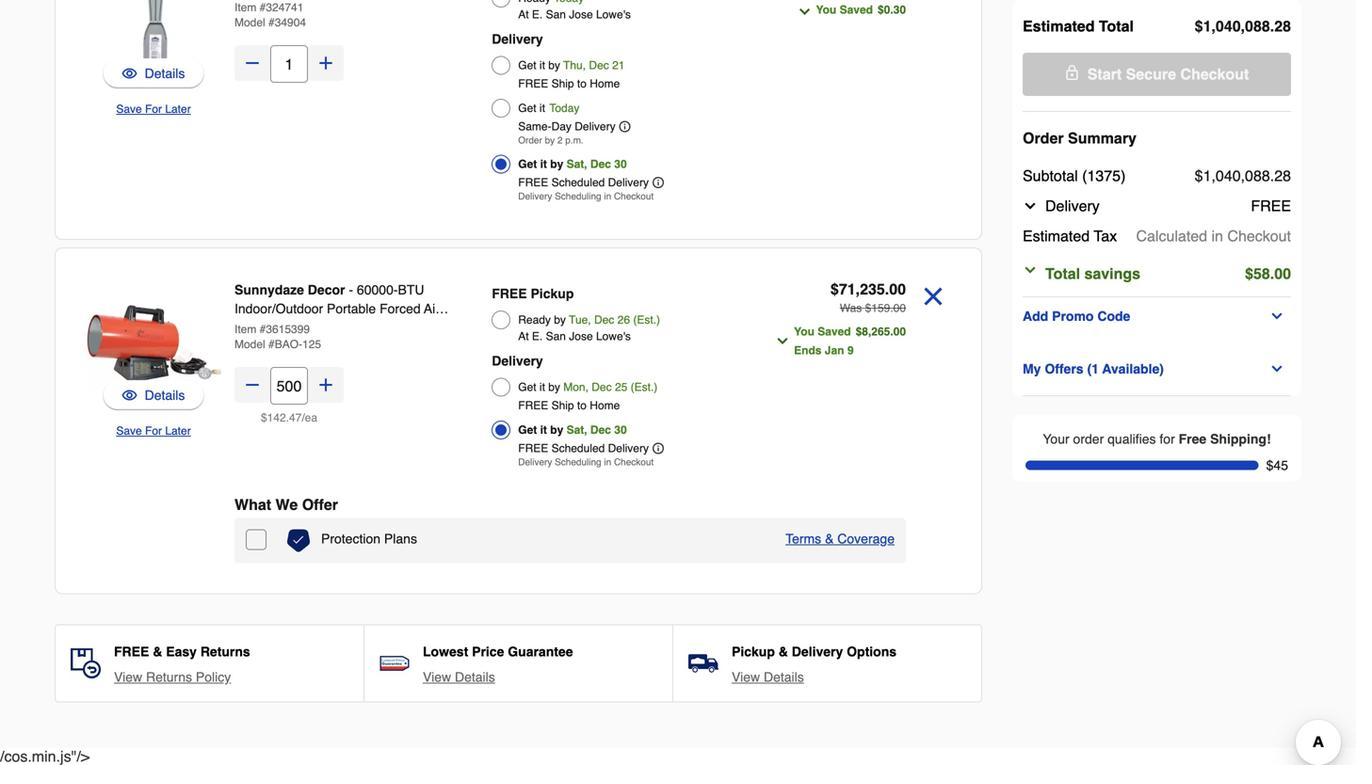 Task type: vqa. For each thing, say whether or not it's contained in the screenshot.
10x14
no



Task type: locate. For each thing, give the bounding box(es) containing it.
item #324741 model #34904
[[235, 1, 306, 29]]

view details for lowest
[[423, 670, 495, 685]]

1 later from the top
[[165, 103, 191, 116]]

0 vertical spatial estimated
[[1023, 17, 1095, 35]]

san inside option group
[[546, 330, 566, 343]]

.00 down calculated in checkout
[[1270, 265, 1291, 283]]

ship inside delivery 'option group'
[[552, 77, 574, 90]]

0 vertical spatial info image
[[619, 121, 631, 132]]

0 vertical spatial total
[[1099, 17, 1134, 35]]

order
[[1073, 432, 1104, 447]]

checkout down 25
[[614, 457, 654, 468]]

0 vertical spatial san
[[546, 8, 566, 21]]

view details down lowest
[[423, 670, 495, 685]]

it left the mon,
[[540, 381, 545, 394]]

28 for subtotal (1375)
[[1274, 167, 1291, 185]]

free ship to home for thu,
[[518, 77, 620, 90]]

1,040,088 for estimated total
[[1203, 17, 1270, 35]]

2 save for later button from the top
[[116, 422, 191, 441]]

get it by sat, dec 30 down the mon,
[[518, 424, 627, 437]]

2 at from the top
[[518, 330, 529, 343]]

item inside item #324741 model #34904
[[235, 1, 256, 14]]

$ 142 . 47 /ea
[[261, 412, 317, 425]]

delivery scheduling in checkout
[[518, 191, 654, 202], [518, 457, 654, 468]]

san inside delivery 'option group'
[[546, 8, 566, 21]]

1 vertical spatial chevron down image
[[1270, 362, 1285, 377]]

lowe's inside delivery 'option group'
[[596, 8, 631, 21]]

e.
[[532, 8, 543, 21], [532, 330, 543, 343]]

saved left "0"
[[840, 3, 873, 16]]

free scheduled delivery down p.m.
[[518, 176, 649, 189]]

save for later down quickview icon
[[116, 425, 191, 438]]

for down '60000-btu indoor/outdoor portable forced air propane heater' image
[[145, 425, 162, 438]]

view for lowest price guarantee
[[423, 670, 451, 685]]

to for mon,
[[577, 399, 587, 413]]

1 vertical spatial ship
[[552, 399, 574, 413]]

1 save from the top
[[116, 103, 142, 116]]

1 vertical spatial get it by sat, dec 30
[[518, 424, 627, 437]]

1 vertical spatial lowe's
[[596, 330, 631, 343]]

day
[[552, 120, 572, 133]]

$ 58 .00
[[1245, 265, 1291, 283]]

1 vertical spatial stepper number input field with increment and decrement buttons number field
[[270, 367, 308, 405]]

shipping!
[[1210, 432, 1271, 447]]

delivery left info icon
[[608, 176, 649, 189]]

30 down same-day delivery
[[614, 158, 627, 171]]

coverage
[[838, 532, 895, 547]]

scheduled
[[552, 176, 605, 189], [552, 442, 605, 455]]

2 save for later from the top
[[116, 425, 191, 438]]

0 horizontal spatial order
[[518, 135, 542, 146]]

3 view from the left
[[732, 670, 760, 685]]

1 vertical spatial 30
[[614, 158, 627, 171]]

0 vertical spatial 1,040,088
[[1203, 17, 1270, 35]]

1 1,040,088 from the top
[[1203, 17, 1270, 35]]

you for you saved $ 8,265 .00 ends jan 9
[[794, 325, 815, 339]]

1 delivery scheduling in checkout from the top
[[518, 191, 654, 202]]

in down get it by mon, dec 25 (est.)
[[604, 457, 611, 468]]

(est.) right 25
[[631, 381, 658, 394]]

1 horizontal spatial total
[[1099, 17, 1134, 35]]

0 vertical spatial free ship to home
[[518, 77, 620, 90]]

1 vertical spatial save for later button
[[116, 422, 191, 441]]

2 stepper number input field with increment and decrement buttons number field from the top
[[270, 367, 308, 405]]

save for later button
[[116, 100, 191, 119], [116, 422, 191, 441]]

30 for info image for sat, dec 30
[[614, 424, 627, 437]]

p.m.
[[565, 135, 584, 146]]

.00 down 159
[[890, 325, 906, 339]]

3 get from the top
[[518, 158, 537, 171]]

1 vertical spatial you
[[794, 325, 815, 339]]

delivery scheduling in checkout inside delivery 'option group'
[[518, 191, 654, 202]]

0 horizontal spatial view details link
[[423, 668, 495, 687]]

1 ship from the top
[[552, 77, 574, 90]]

ship down the mon,
[[552, 399, 574, 413]]

free scheduled delivery for info image for sat, dec 30
[[518, 442, 649, 455]]

2 get from the top
[[518, 102, 536, 115]]

view returns policy link
[[114, 668, 231, 687]]

1 28 from the top
[[1274, 17, 1291, 35]]

save for later down quickview image
[[116, 103, 191, 116]]

model for #3615399
[[235, 338, 265, 351]]

save for get it by sat, dec 30
[[116, 425, 142, 438]]

sat,
[[567, 158, 587, 171], [567, 424, 587, 437]]

1 horizontal spatial order
[[1023, 130, 1064, 147]]

minus image
[[243, 376, 262, 395]]

125
[[302, 338, 321, 351]]

my offers (1 available)
[[1023, 362, 1164, 377]]

2 home from the top
[[590, 399, 620, 413]]

my offers (1 available) link
[[1023, 358, 1291, 380]]

1 vertical spatial delivery scheduling in checkout
[[518, 457, 654, 468]]

1 vertical spatial returns
[[146, 670, 192, 685]]

& left options
[[779, 645, 788, 660]]

1 vertical spatial 1,040,088
[[1203, 167, 1270, 185]]

0 horizontal spatial returns
[[146, 670, 192, 685]]

2 vertical spatial 30
[[614, 424, 627, 437]]

chevron down image inside add promo code link
[[1270, 309, 1285, 324]]

e. up get it by thu, dec 21
[[532, 8, 543, 21]]

1 free scheduled delivery from the top
[[518, 176, 649, 189]]

0 vertical spatial scheduling
[[555, 191, 601, 202]]

2 get it by sat, dec 30 from the top
[[518, 424, 627, 437]]

sat, down p.m.
[[567, 158, 587, 171]]

1 horizontal spatial pickup
[[732, 645, 775, 660]]

order
[[1023, 130, 1064, 147], [518, 135, 542, 146]]

stepper number input field with increment and decrement buttons number field up $ 142 . 47 /ea
[[270, 367, 308, 405]]

checkout
[[1180, 65, 1249, 83], [614, 191, 654, 202], [1228, 227, 1291, 245], [614, 457, 654, 468]]

e. down ready
[[532, 330, 543, 343]]

0 vertical spatial pickup
[[531, 286, 574, 301]]

1 vertical spatial san
[[546, 330, 566, 343]]

0 vertical spatial to
[[577, 77, 587, 90]]

to down thu,
[[577, 77, 587, 90]]

model down propane
[[235, 338, 265, 351]]

1 vertical spatial free scheduled delivery
[[518, 442, 649, 455]]

promo
[[1052, 309, 1094, 324]]

details
[[145, 66, 185, 81], [145, 388, 185, 403], [455, 670, 495, 685], [764, 670, 804, 685]]

1 vertical spatial e.
[[532, 330, 543, 343]]

0 horizontal spatial you
[[794, 325, 815, 339]]

2 item from the top
[[235, 323, 256, 336]]

get it by sat, dec 30
[[518, 158, 627, 171], [518, 424, 627, 437]]

save for later for get it today
[[116, 103, 191, 116]]

free scheduled delivery down get it by mon, dec 25 (est.)
[[518, 442, 649, 455]]

0 vertical spatial save for later button
[[116, 100, 191, 119]]

lowe's down 26 in the top left of the page
[[596, 330, 631, 343]]

saved for 8,265
[[818, 325, 851, 339]]

0 vertical spatial saved
[[840, 3, 873, 16]]

0 vertical spatial e.
[[532, 8, 543, 21]]

quickview image
[[122, 386, 137, 405]]

0 vertical spatial for
[[145, 103, 162, 116]]

1 horizontal spatial view details link
[[732, 668, 804, 687]]

order summary
[[1023, 130, 1137, 147]]

in right calculated
[[1212, 227, 1223, 245]]

$ inside you saved $ 8,265 .00 ends jan 9
[[856, 325, 862, 339]]

free scheduled delivery inside delivery 'option group'
[[518, 176, 649, 189]]

view down pickup & delivery options
[[732, 670, 760, 685]]

.
[[890, 3, 893, 16], [1270, 17, 1274, 35], [1270, 167, 1274, 185], [286, 412, 289, 425]]

free ship to home inside delivery 'option group'
[[518, 77, 620, 90]]

2 horizontal spatial view
[[732, 670, 760, 685]]

at e. san jose lowe's
[[518, 8, 631, 21], [518, 330, 631, 343]]

1 free ship to home from the top
[[518, 77, 620, 90]]

2 san from the top
[[546, 330, 566, 343]]

1 scheduling from the top
[[555, 191, 601, 202]]

plus image
[[316, 54, 335, 73]]

dec left 26 in the top left of the page
[[594, 314, 614, 327]]

get down order by 2 p.m.
[[518, 158, 537, 171]]

details down pickup & delivery options
[[764, 670, 804, 685]]

1 sat, from the top
[[567, 158, 587, 171]]

total up start
[[1099, 17, 1134, 35]]

& inside button
[[825, 532, 834, 547]]

by down 2
[[550, 158, 563, 171]]

0 horizontal spatial view details
[[423, 670, 495, 685]]

chevron down image down the subtotal
[[1023, 199, 1038, 214]]

0 vertical spatial ship
[[552, 77, 574, 90]]

free
[[518, 77, 548, 90], [518, 176, 548, 189], [1251, 197, 1291, 215], [492, 286, 527, 301], [518, 399, 548, 413], [518, 442, 548, 455], [114, 645, 149, 660]]

you inside you saved $ 8,265 .00 ends jan 9
[[794, 325, 815, 339]]

jan
[[825, 344, 844, 357]]

0 vertical spatial chevron down image
[[1270, 309, 1285, 324]]

item down indoor/outdoor
[[235, 323, 256, 336]]

28 for estimated total
[[1274, 17, 1291, 35]]

Stepper number input field with increment and decrement buttons number field
[[270, 45, 308, 83], [270, 367, 308, 405]]

at e. san jose lowe's inside delivery 'option group'
[[518, 8, 631, 21]]

1 e. from the top
[[532, 8, 543, 21]]

.00
[[1270, 265, 1291, 283], [885, 281, 906, 298], [890, 302, 906, 315], [890, 325, 906, 339]]

guarantee
[[508, 645, 573, 660]]

chevron down image for my offers (1 available)
[[1270, 362, 1285, 377]]

it down get it by mon, dec 25 (est.)
[[540, 424, 547, 437]]

(est.)
[[633, 314, 660, 327], [631, 381, 658, 394]]

save for later button for get it today
[[116, 100, 191, 119]]

chevron down image
[[797, 4, 812, 19], [1023, 199, 1038, 214], [1023, 263, 1038, 278], [775, 334, 790, 349]]

1 model from the top
[[235, 16, 265, 29]]

1 horizontal spatial &
[[779, 645, 788, 660]]

estimated left tax
[[1023, 227, 1090, 245]]

0 vertical spatial $ 1,040,088 . 28
[[1195, 17, 1291, 35]]

1 vertical spatial in
[[1212, 227, 1223, 245]]

0 vertical spatial jose
[[569, 8, 593, 21]]

1 horizontal spatial info image
[[653, 443, 664, 454]]

at
[[518, 8, 529, 21], [518, 330, 529, 343]]

0 horizontal spatial view
[[114, 670, 142, 685]]

get it by thu, dec 21
[[518, 59, 625, 72]]

0 horizontal spatial pickup
[[531, 286, 574, 301]]

1 vertical spatial at
[[518, 330, 529, 343]]

policy
[[196, 670, 231, 685]]

get
[[518, 59, 536, 72], [518, 102, 536, 115], [518, 158, 537, 171], [518, 381, 536, 394], [518, 424, 537, 437]]

estimated total
[[1023, 17, 1134, 35]]

1,040,088 for subtotal (1375)
[[1203, 167, 1270, 185]]

item
[[235, 1, 256, 14], [235, 323, 256, 336]]

saved inside you saved $ 8,265 .00 ends jan 9
[[818, 325, 851, 339]]

0 vertical spatial scheduled
[[552, 176, 605, 189]]

option group
[[492, 281, 753, 473]]

$ 1,040,088 . 28
[[1195, 17, 1291, 35], [1195, 167, 1291, 185]]

get left the mon,
[[518, 381, 536, 394]]

1 for from the top
[[145, 103, 162, 116]]

1 vertical spatial free ship to home
[[518, 399, 620, 413]]

terms
[[786, 532, 821, 547]]

30 down 25
[[614, 424, 627, 437]]

0 horizontal spatial &
[[153, 645, 162, 660]]

model for #324741
[[235, 16, 265, 29]]

1 view details from the left
[[423, 670, 495, 685]]

1 vertical spatial sat,
[[567, 424, 587, 437]]

sat, inside delivery 'option group'
[[567, 158, 587, 171]]

2 sat, from the top
[[567, 424, 587, 437]]

forced
[[380, 301, 421, 316]]

view down lowest
[[423, 670, 451, 685]]

ready by tue, dec 26 (est.)
[[518, 314, 660, 327]]

jose down tue,
[[569, 330, 593, 343]]

1 $ 1,040,088 . 28 from the top
[[1195, 17, 1291, 35]]

in inside delivery 'option group'
[[604, 191, 611, 202]]

in for info icon
[[604, 191, 611, 202]]

1 chevron down image from the top
[[1270, 309, 1285, 324]]

1 vertical spatial to
[[577, 399, 587, 413]]

1 view from the left
[[114, 670, 142, 685]]

delivery scheduling in checkout down p.m.
[[518, 191, 654, 202]]

dec left 25
[[592, 381, 612, 394]]

0 vertical spatial at
[[518, 8, 529, 21]]

checkout inside button
[[1180, 65, 1249, 83]]

get for info image for sat, dec 30
[[518, 424, 537, 437]]

info image
[[619, 121, 631, 132], [653, 443, 664, 454]]

2 vertical spatial in
[[604, 457, 611, 468]]

1 vertical spatial for
[[145, 425, 162, 438]]

to inside delivery 'option group'
[[577, 77, 587, 90]]

0 vertical spatial 28
[[1274, 17, 1291, 35]]

chevron down image inside my offers (1 available) link
[[1270, 362, 1285, 377]]

2 horizontal spatial &
[[825, 532, 834, 547]]

30 right "0"
[[893, 3, 906, 16]]

view details down pickup & delivery options
[[732, 670, 804, 685]]

in down same-day delivery
[[604, 191, 611, 202]]

estimated for estimated tax
[[1023, 227, 1090, 245]]

view details link down lowest
[[423, 668, 495, 687]]

details button
[[103, 58, 204, 89], [122, 64, 185, 83], [103, 380, 204, 411], [122, 386, 185, 405]]

1 san from the top
[[546, 8, 566, 21]]

model inside item #324741 model #34904
[[235, 16, 265, 29]]

1 vertical spatial home
[[590, 399, 620, 413]]

2 chevron down image from the top
[[1270, 362, 1285, 377]]

scheduled down the mon,
[[552, 442, 605, 455]]

0 vertical spatial get it by sat, dec 30
[[518, 158, 627, 171]]

later
[[165, 103, 191, 116], [165, 425, 191, 438]]

get down get it by mon, dec 25 (est.)
[[518, 424, 537, 437]]

1 save for later from the top
[[116, 103, 191, 116]]

item for item #3615399 model #bao-125
[[235, 323, 256, 336]]

checkout inside delivery 'option group'
[[614, 191, 654, 202]]

what
[[235, 496, 271, 514]]

jose
[[569, 8, 593, 21], [569, 330, 593, 343]]

0 vertical spatial later
[[165, 103, 191, 116]]

28
[[1274, 17, 1291, 35], [1274, 167, 1291, 185]]

1 vertical spatial later
[[165, 425, 191, 438]]

get up same-
[[518, 102, 536, 115]]

1 horizontal spatial view details
[[732, 670, 804, 685]]

#324741
[[260, 1, 304, 14]]

0 vertical spatial returns
[[200, 645, 250, 660]]

item left #324741
[[235, 1, 256, 14]]

1 vertical spatial saved
[[818, 325, 851, 339]]

info image inside delivery 'option group'
[[619, 121, 631, 132]]

home
[[590, 77, 620, 90], [590, 399, 620, 413]]

lowe's
[[596, 8, 631, 21], [596, 330, 631, 343]]

2 at e. san jose lowe's from the top
[[518, 330, 631, 343]]

2 save from the top
[[116, 425, 142, 438]]

you up the "ends"
[[794, 325, 815, 339]]

1 stepper number input field with increment and decrement buttons number field from the top
[[270, 45, 308, 83]]

0 vertical spatial item
[[235, 1, 256, 14]]

checkout inside option group
[[614, 457, 654, 468]]

1 horizontal spatial you
[[816, 3, 837, 16]]

order down same-
[[518, 135, 542, 146]]

1 vertical spatial $ 1,040,088 . 28
[[1195, 167, 1291, 185]]

by
[[548, 59, 560, 72], [545, 135, 555, 146], [550, 158, 563, 171], [554, 314, 566, 327], [548, 381, 560, 394], [550, 424, 563, 437]]

for down 2-in plastic putty knife image
[[145, 103, 162, 116]]

view details link
[[423, 668, 495, 687], [732, 668, 804, 687]]

later down 2-in plastic putty knife image
[[165, 103, 191, 116]]

0 vertical spatial at e. san jose lowe's
[[518, 8, 631, 21]]

home inside delivery 'option group'
[[590, 77, 620, 90]]

1 vertical spatial scheduled
[[552, 442, 605, 455]]

protection plan filled image
[[287, 530, 310, 552]]

& left the easy
[[153, 645, 162, 660]]

1 vertical spatial at e. san jose lowe's
[[518, 330, 631, 343]]

item inside item #3615399 model #bao-125
[[235, 323, 256, 336]]

pickup
[[531, 286, 574, 301], [732, 645, 775, 660]]

san
[[546, 8, 566, 21], [546, 330, 566, 343]]

0 vertical spatial free scheduled delivery
[[518, 176, 649, 189]]

item #3615399 model #bao-125
[[235, 323, 321, 351]]

2 for from the top
[[145, 425, 162, 438]]

1 at e. san jose lowe's from the top
[[518, 8, 631, 21]]

home down 25
[[590, 399, 620, 413]]

1 vertical spatial 28
[[1274, 167, 1291, 185]]

ship inside option group
[[552, 399, 574, 413]]

lowest
[[423, 645, 468, 660]]

0 horizontal spatial total
[[1045, 265, 1080, 283]]

free scheduled delivery for info icon
[[518, 176, 649, 189]]

2 scheduling from the top
[[555, 457, 601, 468]]

2 model from the top
[[235, 338, 265, 351]]

it
[[540, 59, 545, 72], [540, 102, 545, 115], [540, 158, 547, 171], [540, 381, 545, 394], [540, 424, 547, 437]]

1 vertical spatial estimated
[[1023, 227, 1090, 245]]

chevron down image for add promo code
[[1270, 309, 1285, 324]]

0 vertical spatial home
[[590, 77, 620, 90]]

1 estimated from the top
[[1023, 17, 1095, 35]]

chevron down image
[[1270, 309, 1285, 324], [1270, 362, 1285, 377]]

1,040,088 up calculated in checkout
[[1203, 167, 1270, 185]]

1 scheduled from the top
[[552, 176, 605, 189]]

save for later button down quickview image
[[116, 100, 191, 119]]

it left thu,
[[540, 59, 545, 72]]

view details link for lowest
[[423, 668, 495, 687]]

2 free ship to home from the top
[[518, 399, 620, 413]]

1 home from the top
[[590, 77, 620, 90]]

2 to from the top
[[577, 399, 587, 413]]

stepper number input field with increment and decrement buttons number field for minus image
[[270, 45, 308, 83]]

you left "0"
[[816, 3, 837, 16]]

sat, inside option group
[[567, 424, 587, 437]]

stepper number input field with increment and decrement buttons number field for minus icon
[[270, 367, 308, 405]]

today
[[549, 102, 580, 115]]

info image down get it by mon, dec 25 (est.)
[[653, 443, 664, 454]]

1 vertical spatial total
[[1045, 265, 1080, 283]]

0 vertical spatial lowe's
[[596, 8, 631, 21]]

at e. san jose lowe's down tue,
[[518, 330, 631, 343]]

-
[[349, 283, 353, 298]]

1 to from the top
[[577, 77, 587, 90]]

& for terms
[[825, 532, 834, 547]]

$
[[878, 3, 884, 16], [1195, 17, 1203, 35], [1195, 167, 1203, 185], [1245, 265, 1254, 283], [831, 281, 839, 298], [865, 302, 871, 315], [856, 325, 862, 339], [261, 412, 267, 425]]

chevron down image down the $ 58 .00
[[1270, 309, 1285, 324]]

0 vertical spatial sat,
[[567, 158, 587, 171]]

0 vertical spatial in
[[604, 191, 611, 202]]

home inside option group
[[590, 399, 620, 413]]

sat, for info image for sat, dec 30
[[567, 424, 587, 437]]

1 at from the top
[[518, 8, 529, 21]]

home for 25
[[590, 399, 620, 413]]

2 $ 1,040,088 . 28 from the top
[[1195, 167, 1291, 185]]

mon,
[[563, 381, 589, 394]]

5 get from the top
[[518, 424, 537, 437]]

order inside delivery 'option group'
[[518, 135, 542, 146]]

you saved $ 8,265 .00 ends jan 9
[[794, 325, 906, 357]]

2 view details link from the left
[[732, 668, 804, 687]]

get it by sat, dec 30 down p.m.
[[518, 158, 627, 171]]

estimated
[[1023, 17, 1095, 35], [1023, 227, 1090, 245]]

2 ship from the top
[[552, 399, 574, 413]]

1 vertical spatial save
[[116, 425, 142, 438]]

#3615399
[[260, 323, 310, 336]]

1 get it by sat, dec 30 from the top
[[518, 158, 627, 171]]

0 vertical spatial stepper number input field with increment and decrement buttons number field
[[270, 45, 308, 83]]

san up get it by thu, dec 21
[[546, 8, 566, 21]]

1 view details link from the left
[[423, 668, 495, 687]]

142
[[267, 412, 286, 425]]

scheduling down p.m.
[[555, 191, 601, 202]]

get it by sat, dec 30 inside delivery 'option group'
[[518, 158, 627, 171]]

by left tue,
[[554, 314, 566, 327]]

2 view details from the left
[[732, 670, 804, 685]]

1 item from the top
[[235, 1, 256, 14]]

estimated up secure icon
[[1023, 17, 1095, 35]]

0 vertical spatial delivery scheduling in checkout
[[518, 191, 654, 202]]

ship down get it by thu, dec 21
[[552, 77, 574, 90]]

summary
[[1068, 130, 1137, 147]]

info image for sat, dec 30
[[653, 443, 664, 454]]

delivery down get it by mon, dec 25 (est.)
[[518, 457, 552, 468]]

at e. san jose lowe's up thu,
[[518, 8, 631, 21]]

2 estimated from the top
[[1023, 227, 1090, 245]]

1 jose from the top
[[569, 8, 593, 21]]

0 vertical spatial you
[[816, 3, 837, 16]]

1 lowe's from the top
[[596, 8, 631, 21]]

info image right same-day delivery
[[619, 121, 631, 132]]

0 vertical spatial model
[[235, 16, 265, 29]]

estimated for estimated total
[[1023, 17, 1095, 35]]

2 free scheduled delivery from the top
[[518, 442, 649, 455]]

you for you saved $ 0 . 30
[[816, 3, 837, 16]]

1 vertical spatial item
[[235, 323, 256, 336]]

model inside item #3615399 model #bao-125
[[235, 338, 265, 351]]

0 vertical spatial save
[[116, 103, 142, 116]]

free pickup
[[492, 286, 574, 301]]

chevron down image up shipping!
[[1270, 362, 1285, 377]]

view details
[[423, 670, 495, 685], [732, 670, 804, 685]]

free ship to home down the mon,
[[518, 399, 620, 413]]

1 vertical spatial jose
[[569, 330, 593, 343]]

stepper number input field with increment and decrement buttons number field left plus image
[[270, 45, 308, 83]]

0
[[884, 3, 890, 16]]

delivery down order by 2 p.m.
[[518, 191, 552, 202]]

save for later button down quickview icon
[[116, 422, 191, 441]]

returns down the easy
[[146, 670, 192, 685]]

2 28 from the top
[[1274, 167, 1291, 185]]

free scheduled delivery inside option group
[[518, 442, 649, 455]]

get it today
[[518, 102, 580, 115]]

1 horizontal spatial view
[[423, 670, 451, 685]]

checkout down info icon
[[614, 191, 654, 202]]

2 view from the left
[[423, 670, 451, 685]]

1 vertical spatial info image
[[653, 443, 664, 454]]

start
[[1088, 65, 1122, 83]]

lowe's up 21
[[596, 8, 631, 21]]

total savings
[[1045, 265, 1141, 283]]

0 horizontal spatial info image
[[619, 121, 631, 132]]

2 delivery scheduling in checkout from the top
[[518, 457, 654, 468]]

.00 up 159
[[885, 281, 906, 298]]

30 inside delivery 'option group'
[[614, 158, 627, 171]]

order by 2 p.m.
[[518, 135, 584, 146]]

free ship to home for mon,
[[518, 399, 620, 413]]

1 vertical spatial save for later
[[116, 425, 191, 438]]

1 vertical spatial scheduling
[[555, 457, 601, 468]]

details down price at the left bottom
[[455, 670, 495, 685]]

(est.) right 26 in the top left of the page
[[633, 314, 660, 327]]

1 vertical spatial model
[[235, 338, 265, 351]]

save for get it today
[[116, 103, 142, 116]]

to down get it by mon, dec 25 (est.)
[[577, 399, 587, 413]]

scheduled down p.m.
[[552, 176, 605, 189]]

checkout right secure
[[1180, 65, 1249, 83]]

was
[[840, 302, 862, 315]]

2 1,040,088 from the top
[[1203, 167, 1270, 185]]

2 later from the top
[[165, 425, 191, 438]]

saved up jan
[[818, 325, 851, 339]]

item for item #324741 model #34904
[[235, 1, 256, 14]]

&
[[825, 532, 834, 547], [153, 645, 162, 660], [779, 645, 788, 660]]

we
[[276, 496, 298, 514]]

0 vertical spatial save for later
[[116, 103, 191, 116]]

order for order by 2 p.m.
[[518, 135, 542, 146]]

1 save for later button from the top
[[116, 100, 191, 119]]



Task type: describe. For each thing, give the bounding box(es) containing it.
view details link for pickup
[[732, 668, 804, 687]]

sunnydaze decor -
[[235, 283, 357, 298]]

estimated tax
[[1023, 227, 1117, 245]]

159
[[871, 302, 890, 315]]

chevron down image left you saved $ 0 . 30 at the right top
[[797, 4, 812, 19]]

& for free
[[153, 645, 162, 660]]

in for info image for sat, dec 30
[[604, 457, 611, 468]]

tue,
[[569, 314, 591, 327]]

21
[[612, 59, 625, 72]]

at inside delivery 'option group'
[[518, 8, 529, 21]]

details right quickview image
[[145, 66, 185, 81]]

info image
[[653, 177, 664, 188]]

calculated in checkout
[[1136, 227, 1291, 245]]

for for get it by sat, dec 30
[[145, 425, 162, 438]]

plans
[[384, 532, 417, 547]]

later for get it by sat, dec 30
[[165, 425, 191, 438]]

delivery left options
[[792, 645, 843, 660]]

2 lowe's from the top
[[596, 330, 631, 343]]

add promo code link
[[1023, 305, 1291, 328]]

dec left 21
[[589, 59, 609, 72]]

calculated
[[1136, 227, 1207, 245]]

remove item image
[[917, 281, 949, 313]]

view returns policy
[[114, 670, 231, 685]]

dec down get it by mon, dec 25 (est.)
[[590, 424, 611, 437]]

it up same-
[[540, 102, 545, 115]]

$ 71,235 .00 was $ 159 .00
[[831, 281, 906, 315]]

jose inside delivery 'option group'
[[569, 8, 593, 21]]

same-
[[518, 120, 552, 133]]

$ 1,040,088 . 28 for (1375)
[[1195, 167, 1291, 185]]

heater
[[288, 320, 328, 335]]

save for later for get it by sat, dec 30
[[116, 425, 191, 438]]

view details for pickup
[[732, 670, 804, 685]]

$45
[[1266, 458, 1288, 473]]

lowest price guarantee
[[423, 645, 573, 660]]

start secure checkout button
[[1023, 53, 1291, 96]]

0 vertical spatial (est.)
[[633, 314, 660, 327]]

sunnydaze
[[235, 283, 304, 298]]

add promo code
[[1023, 309, 1131, 324]]

later for get it today
[[165, 103, 191, 116]]

47
[[289, 412, 302, 425]]

get for info icon
[[518, 158, 537, 171]]

ship for mon, dec 25
[[552, 399, 574, 413]]

thu,
[[563, 59, 586, 72]]

view for free & easy returns
[[114, 670, 142, 685]]

by left thu,
[[548, 59, 560, 72]]

indoor/outdoor
[[235, 301, 323, 316]]

decor
[[308, 283, 345, 298]]

air
[[424, 301, 440, 316]]

same-day delivery
[[518, 120, 616, 133]]

scheduled inside delivery 'option group'
[[552, 176, 605, 189]]

chevron down image left the "ends"
[[775, 334, 790, 349]]

2 scheduled from the top
[[552, 442, 605, 455]]

it down order by 2 p.m.
[[540, 158, 547, 171]]

add
[[1023, 309, 1048, 324]]

delivery option group
[[492, 0, 753, 207]]

30 for info icon
[[614, 158, 627, 171]]

pickup & delivery options
[[732, 645, 897, 660]]

free
[[1179, 432, 1207, 447]]

option group containing free pickup
[[492, 281, 753, 473]]

you saved $ 0 . 30
[[816, 3, 906, 16]]

2 jose from the top
[[569, 330, 593, 343]]

1 vertical spatial pickup
[[732, 645, 775, 660]]

delivery down 25
[[608, 442, 649, 455]]

0 vertical spatial 30
[[893, 3, 906, 16]]

terms & coverage button
[[786, 530, 895, 549]]

& for pickup
[[779, 645, 788, 660]]

.00 inside you saved $ 8,265 .00 ends jan 9
[[890, 325, 906, 339]]

delivery up p.m.
[[575, 120, 616, 133]]

secure
[[1126, 65, 1176, 83]]

.00 up the 8,265 at top right
[[890, 302, 906, 315]]

26
[[617, 314, 630, 327]]

by left the mon,
[[548, 381, 560, 394]]

e. inside delivery 'option group'
[[532, 8, 543, 21]]

for
[[1160, 432, 1175, 447]]

plus image
[[316, 376, 335, 395]]

my
[[1023, 362, 1041, 377]]

saved for 0
[[840, 3, 873, 16]]

ship for thu, dec 21
[[552, 77, 574, 90]]

checkout up 58
[[1228, 227, 1291, 245]]

71,235
[[839, 281, 885, 298]]

minus image
[[243, 54, 262, 73]]

options
[[847, 645, 897, 660]]

#bao-
[[268, 338, 302, 351]]

portable
[[327, 301, 376, 316]]

offer
[[302, 496, 338, 514]]

details right quickview icon
[[145, 388, 185, 403]]

sat, for info icon
[[567, 158, 587, 171]]

1 vertical spatial (est.)
[[631, 381, 658, 394]]

terms & coverage
[[786, 532, 895, 547]]

1 get from the top
[[518, 59, 536, 72]]

2 e. from the top
[[532, 330, 543, 343]]

tax
[[1094, 227, 1117, 245]]

code
[[1098, 309, 1131, 324]]

qualifies
[[1108, 432, 1156, 447]]

1 horizontal spatial returns
[[200, 645, 250, 660]]

4 get from the top
[[518, 381, 536, 394]]

2-in plastic putty knife image
[[86, 0, 221, 92]]

savings
[[1084, 265, 1141, 283]]

order for order summary
[[1023, 130, 1064, 147]]

info image for today
[[619, 121, 631, 132]]

btu
[[398, 283, 424, 298]]

subtotal (1375)
[[1023, 167, 1126, 185]]

for for get it today
[[145, 103, 162, 116]]

delivery scheduling in checkout for info icon
[[518, 191, 654, 202]]

secure image
[[1065, 65, 1080, 80]]

25
[[615, 381, 628, 394]]

free & easy returns
[[114, 645, 250, 660]]

(1
[[1087, 362, 1099, 377]]

scheduling inside delivery 'option group'
[[555, 191, 601, 202]]

ready
[[518, 314, 551, 327]]

dec down same-day delivery
[[590, 158, 611, 171]]

available)
[[1102, 362, 1164, 377]]

8,265
[[862, 325, 890, 339]]

chevron down image up add
[[1023, 263, 1038, 278]]

view for pickup & delivery options
[[732, 670, 760, 685]]

start secure checkout
[[1088, 65, 1249, 83]]

home for 21
[[590, 77, 620, 90]]

delivery down ready
[[492, 354, 543, 369]]

protection
[[321, 532, 381, 547]]

60000-btu indoor/outdoor portable forced air propane heater image
[[86, 279, 221, 414]]

to for thu,
[[577, 77, 587, 90]]

58
[[1254, 265, 1270, 283]]

$ 1,040,088 . 28 for total
[[1195, 17, 1291, 35]]

delivery up get it by thu, dec 21
[[492, 32, 543, 47]]

your
[[1043, 432, 1070, 447]]

by left 2
[[545, 135, 555, 146]]

get for info image inside delivery 'option group'
[[518, 102, 536, 115]]

ends
[[794, 344, 822, 357]]

by down get it by mon, dec 25 (est.)
[[550, 424, 563, 437]]

get it by mon, dec 25 (est.)
[[518, 381, 658, 394]]

what we offer
[[235, 496, 338, 514]]

propane
[[235, 320, 284, 335]]

price
[[472, 645, 504, 660]]

9
[[847, 344, 854, 357]]

your order qualifies for free shipping!
[[1043, 432, 1271, 447]]

protection plans
[[321, 532, 417, 547]]

offers
[[1045, 362, 1084, 377]]

delivery scheduling in checkout for info image for sat, dec 30
[[518, 457, 654, 468]]

delivery down subtotal (1375)
[[1045, 197, 1100, 215]]

quickview image
[[122, 64, 137, 83]]

#34904
[[268, 16, 306, 29]]

save for later button for get it by sat, dec 30
[[116, 422, 191, 441]]

subtotal
[[1023, 167, 1078, 185]]

60000-btu indoor/outdoor portable forced air propane heater
[[235, 283, 440, 335]]



